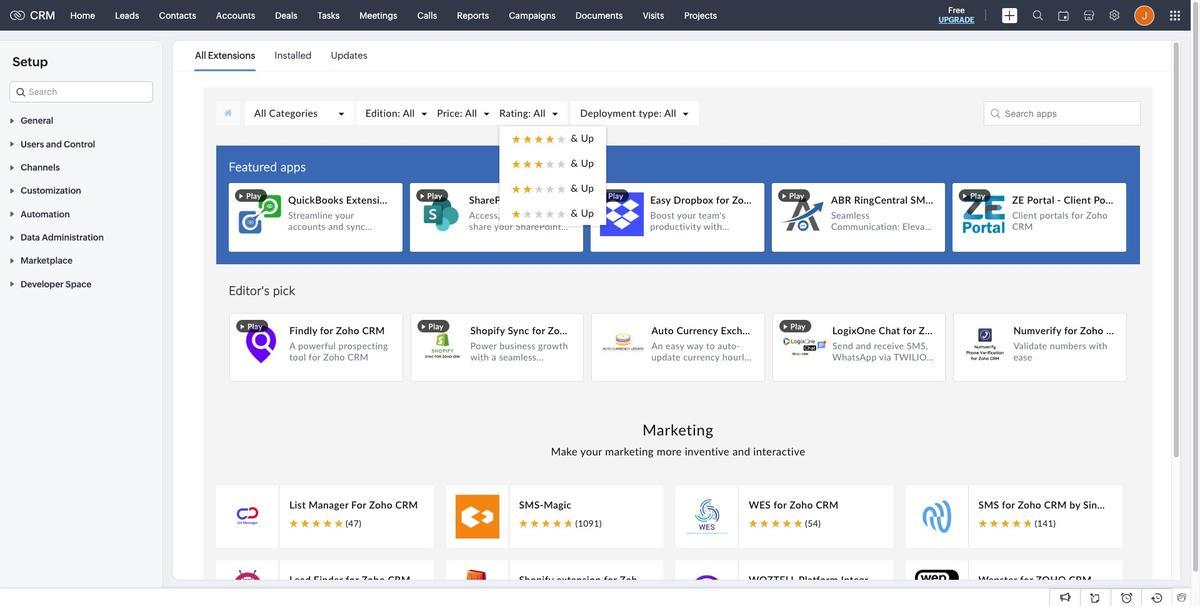 Task type: describe. For each thing, give the bounding box(es) containing it.
upgrade
[[939, 16, 975, 24]]

Search text field
[[10, 82, 153, 102]]

contacts
[[159, 10, 196, 20]]

visits
[[643, 10, 664, 20]]

meetings
[[360, 10, 397, 20]]

tasks link
[[308, 0, 350, 30]]

deals link
[[265, 0, 308, 30]]

home
[[70, 10, 95, 20]]

all
[[195, 50, 206, 61]]

deals
[[275, 10, 298, 20]]

setup
[[13, 54, 48, 69]]

calls
[[417, 10, 437, 20]]

extensions
[[208, 50, 255, 61]]

documents
[[576, 10, 623, 20]]

calendar image
[[1058, 10, 1069, 20]]

campaigns
[[509, 10, 556, 20]]

and
[[46, 139, 62, 149]]

profile image
[[1135, 5, 1155, 25]]

reports link
[[447, 0, 499, 30]]

projects link
[[674, 0, 727, 30]]

marketplace button
[[0, 249, 163, 272]]

all extensions
[[195, 50, 255, 61]]

channels button
[[0, 155, 163, 179]]

documents link
[[566, 0, 633, 30]]

users and control button
[[0, 132, 163, 155]]

customization
[[21, 186, 81, 196]]

home link
[[60, 0, 105, 30]]



Task type: vqa. For each thing, say whether or not it's contained in the screenshot.
Control
yes



Task type: locate. For each thing, give the bounding box(es) containing it.
accounts link
[[206, 0, 265, 30]]

search element
[[1025, 0, 1051, 31]]

customization button
[[0, 179, 163, 202]]

contacts link
[[149, 0, 206, 30]]

automation
[[21, 209, 70, 219]]

channels
[[21, 163, 60, 173]]

automation button
[[0, 202, 163, 226]]

leads
[[115, 10, 139, 20]]

general button
[[0, 109, 163, 132]]

projects
[[684, 10, 717, 20]]

tasks
[[318, 10, 340, 20]]

visits link
[[633, 0, 674, 30]]

meetings link
[[350, 0, 407, 30]]

reports
[[457, 10, 489, 20]]

None field
[[9, 81, 153, 103]]

updates link
[[331, 41, 367, 70]]

developer space
[[21, 279, 92, 289]]

users
[[21, 139, 44, 149]]

data administration
[[21, 233, 104, 243]]

free
[[949, 6, 965, 15]]

developer
[[21, 279, 64, 289]]

calls link
[[407, 0, 447, 30]]

data
[[21, 233, 40, 243]]

crm
[[30, 9, 55, 22]]

users and control
[[21, 139, 95, 149]]

all extensions link
[[195, 41, 255, 70]]

marketplace
[[21, 256, 73, 266]]

leads link
[[105, 0, 149, 30]]

crm link
[[10, 9, 55, 22]]

campaigns link
[[499, 0, 566, 30]]

general
[[21, 116, 53, 126]]

data administration button
[[0, 226, 163, 249]]

updates
[[331, 50, 367, 61]]

installed
[[275, 50, 312, 61]]

free upgrade
[[939, 6, 975, 24]]

accounts
[[216, 10, 255, 20]]

administration
[[42, 233, 104, 243]]

create menu image
[[1002, 8, 1018, 23]]

control
[[64, 139, 95, 149]]

installed link
[[275, 41, 312, 70]]

profile element
[[1127, 0, 1162, 30]]

search image
[[1033, 10, 1043, 21]]

space
[[66, 279, 92, 289]]

developer space button
[[0, 272, 163, 296]]

create menu element
[[995, 0, 1025, 30]]



